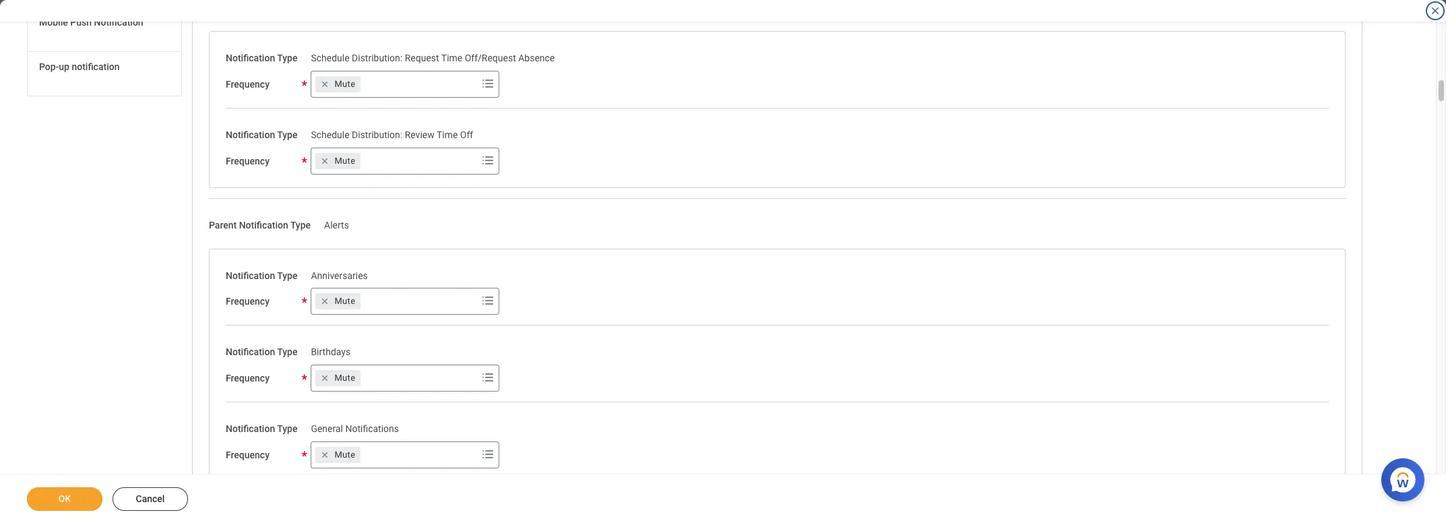 Task type: locate. For each thing, give the bounding box(es) containing it.
3 frequency from the top
[[226, 296, 270, 307]]

2 schedule from the top
[[311, 129, 350, 140]]

5 mute element from the top
[[335, 449, 355, 461]]

mute for birthdays
[[335, 373, 355, 383]]

type for anniversaries
[[277, 270, 298, 281]]

5 mute from the top
[[335, 449, 355, 460]]

distribution: left request
[[352, 53, 403, 64]]

2 mute from the top
[[335, 156, 355, 166]]

1 frequency from the top
[[226, 79, 270, 90]]

notification inside list box
[[94, 17, 143, 27]]

mute element for schedule distribution: review time off
[[335, 155, 355, 167]]

notification type for anniversaries
[[226, 270, 298, 281]]

2 x small image from the top
[[318, 371, 332, 385]]

2 x small image from the top
[[318, 295, 332, 308]]

frequency
[[226, 79, 270, 90], [226, 156, 270, 166], [226, 296, 270, 307], [226, 373, 270, 384], [226, 449, 270, 460]]

schedule for schedule distribution: review time off
[[311, 129, 350, 140]]

0 vertical spatial time
[[441, 53, 463, 64]]

3 mute element from the top
[[335, 295, 355, 308]]

x small image up alerts element
[[318, 154, 332, 168]]

notification
[[94, 17, 143, 27], [226, 53, 275, 64], [226, 129, 275, 140], [239, 220, 288, 230], [226, 270, 275, 281], [226, 347, 275, 357], [226, 423, 275, 434]]

type
[[277, 53, 298, 64], [277, 129, 298, 140], [290, 220, 311, 230], [277, 270, 298, 281], [277, 347, 298, 357], [277, 423, 298, 434]]

1 vertical spatial x small image
[[318, 295, 332, 308]]

mobile
[[39, 17, 68, 27]]

4 mute, press delete to clear value. option from the top
[[316, 370, 361, 386]]

schedule inside 'schedule distribution: request time off/request absence' element
[[311, 53, 350, 64]]

1 mute from the top
[[335, 79, 355, 89]]

3 notification type from the top
[[226, 270, 298, 281]]

pop-up notification
[[39, 61, 120, 72]]

2 frequency from the top
[[226, 156, 270, 166]]

schedule distribution: request time off/request absence
[[311, 53, 555, 64]]

time right request
[[441, 53, 463, 64]]

list box
[[27, 0, 182, 96]]

1 vertical spatial time
[[437, 129, 458, 140]]

review
[[405, 129, 435, 140]]

4 frequency from the top
[[226, 373, 270, 384]]

dialog containing mobile push notification
[[0, 0, 1446, 523]]

mute, press delete to clear value. option for schedule distribution: review time off
[[316, 153, 361, 169]]

cancel button
[[113, 487, 188, 511]]

mute, press delete to clear value. option for birthdays
[[316, 370, 361, 386]]

3 x small image from the top
[[318, 448, 332, 462]]

4 mute element from the top
[[335, 372, 355, 384]]

5 frequency from the top
[[226, 449, 270, 460]]

x small image down general
[[318, 448, 332, 462]]

distribution: inside "schedule distribution: review time off" element
[[352, 129, 403, 140]]

distribution: inside 'schedule distribution: request time off/request absence' element
[[352, 53, 403, 64]]

type for schedule distribution: review time off
[[277, 129, 298, 140]]

x small image for general notifications
[[318, 448, 332, 462]]

4 prompts image from the top
[[480, 446, 496, 462]]

dialog
[[0, 0, 1446, 523]]

absence
[[518, 53, 555, 64]]

distribution: left review
[[352, 129, 403, 140]]

1 mute, press delete to clear value. option from the top
[[316, 76, 361, 92]]

3 prompts image from the top
[[480, 369, 496, 386]]

anniversaries
[[311, 270, 368, 281]]

mobile push notification
[[39, 17, 143, 27]]

x small image
[[318, 78, 332, 91], [318, 295, 332, 308]]

1 vertical spatial distribution:
[[352, 129, 403, 140]]

2 mute element from the top
[[335, 155, 355, 167]]

schedule distribution: review time off
[[311, 129, 473, 140]]

off
[[460, 129, 473, 140]]

type for schedule distribution: request time off/request absence
[[277, 53, 298, 64]]

request
[[405, 53, 439, 64]]

2 mute, press delete to clear value. option from the top
[[316, 153, 361, 169]]

mute, press delete to clear value. option for schedule distribution: request time off/request absence
[[316, 76, 361, 92]]

2 distribution: from the top
[[352, 129, 403, 140]]

mute for general notifications
[[335, 449, 355, 460]]

x small image
[[318, 154, 332, 168], [318, 371, 332, 385], [318, 448, 332, 462]]

1 prompts image from the top
[[480, 76, 496, 92]]

5 mute, press delete to clear value. option from the top
[[316, 447, 361, 463]]

ok
[[58, 493, 71, 504]]

2 notification type from the top
[[226, 129, 298, 140]]

schedule for schedule distribution: request time off/request absence
[[311, 53, 350, 64]]

0 vertical spatial x small image
[[318, 154, 332, 168]]

mute for schedule distribution: review time off
[[335, 156, 355, 166]]

mute element
[[335, 78, 355, 90], [335, 155, 355, 167], [335, 295, 355, 308], [335, 372, 355, 384], [335, 449, 355, 461]]

1 mute element from the top
[[335, 78, 355, 90]]

frequency for schedule distribution: review time off
[[226, 156, 270, 166]]

x small image down "birthdays"
[[318, 371, 332, 385]]

schedule inside "schedule distribution: review time off" element
[[311, 129, 350, 140]]

0 vertical spatial x small image
[[318, 78, 332, 91]]

0 vertical spatial schedule
[[311, 53, 350, 64]]

1 vertical spatial x small image
[[318, 371, 332, 385]]

3 mute from the top
[[335, 296, 355, 306]]

off/request
[[465, 53, 516, 64]]

3 mute, press delete to clear value. option from the top
[[316, 293, 361, 310]]

prompts image for birthdays
[[480, 369, 496, 386]]

mute, press delete to clear value. option
[[316, 76, 361, 92], [316, 153, 361, 169], [316, 293, 361, 310], [316, 370, 361, 386], [316, 447, 361, 463]]

close change preferences image
[[1430, 5, 1441, 16]]

1 x small image from the top
[[318, 78, 332, 91]]

5 notification type from the top
[[226, 423, 298, 434]]

schedule
[[311, 53, 350, 64], [311, 129, 350, 140]]

notification type
[[226, 53, 298, 64], [226, 129, 298, 140], [226, 270, 298, 281], [226, 347, 298, 357], [226, 423, 298, 434]]

1 vertical spatial schedule
[[311, 129, 350, 140]]

x small image for birthdays
[[318, 371, 332, 385]]

notification for birthdays
[[226, 347, 275, 357]]

distribution: for review
[[352, 129, 403, 140]]

time left off
[[437, 129, 458, 140]]

1 schedule from the top
[[311, 53, 350, 64]]

parent
[[209, 220, 237, 230]]

prompts image
[[480, 76, 496, 92], [480, 293, 496, 309], [480, 369, 496, 386], [480, 446, 496, 462]]

1 distribution: from the top
[[352, 53, 403, 64]]

schedule distribution: review time off element
[[311, 127, 473, 140]]

general notifications element
[[311, 421, 399, 434]]

1 x small image from the top
[[318, 154, 332, 168]]

prompts image for anniversaries
[[480, 293, 496, 309]]

mute element for general notifications
[[335, 449, 355, 461]]

birthdays element
[[311, 344, 351, 357]]

general
[[311, 423, 343, 434]]

4 notification type from the top
[[226, 347, 298, 357]]

time
[[441, 53, 463, 64], [437, 129, 458, 140]]

4 mute from the top
[[335, 373, 355, 383]]

0 vertical spatial distribution:
[[352, 53, 403, 64]]

2 prompts image from the top
[[480, 293, 496, 309]]

distribution:
[[352, 53, 403, 64], [352, 129, 403, 140]]

mute
[[335, 79, 355, 89], [335, 156, 355, 166], [335, 296, 355, 306], [335, 373, 355, 383], [335, 449, 355, 460]]

x small image for anniversaries
[[318, 295, 332, 308]]

mute, press delete to clear value. option for anniversaries
[[316, 293, 361, 310]]

2 vertical spatial x small image
[[318, 448, 332, 462]]

1 notification type from the top
[[226, 53, 298, 64]]



Task type: describe. For each thing, give the bounding box(es) containing it.
x small image for schedule distribution: request time off/request absence
[[318, 78, 332, 91]]

mute, press delete to clear value. option for general notifications
[[316, 447, 361, 463]]

notification type for general notifications
[[226, 423, 298, 434]]

prompts image for general notifications
[[480, 446, 496, 462]]

prompts image for schedule distribution: request time off/request absence
[[480, 76, 496, 92]]

prompts image
[[480, 152, 496, 168]]

pop-
[[39, 61, 59, 72]]

mute for schedule distribution: request time off/request absence
[[335, 79, 355, 89]]

mute element for schedule distribution: request time off/request absence
[[335, 78, 355, 90]]

distribution: for request
[[352, 53, 403, 64]]

type for birthdays
[[277, 347, 298, 357]]

notification type for birthdays
[[226, 347, 298, 357]]

frequency for anniversaries
[[226, 296, 270, 307]]

type for general notifications
[[277, 423, 298, 434]]

notification for general notifications
[[226, 423, 275, 434]]

birthdays
[[311, 347, 351, 357]]

mute element for anniversaries
[[335, 295, 355, 308]]

notification for schedule distribution: review time off
[[226, 129, 275, 140]]

up
[[59, 61, 69, 72]]

time for request
[[441, 53, 463, 64]]

frequency for schedule distribution: request time off/request absence
[[226, 79, 270, 90]]

alerts element
[[324, 217, 349, 230]]

workday assistant region
[[1382, 453, 1430, 501]]

push
[[70, 17, 92, 27]]

x small image for schedule distribution: review time off
[[318, 154, 332, 168]]

time for review
[[437, 129, 458, 140]]

schedule distribution: request time off/request absence element
[[311, 50, 555, 64]]

frequency for general notifications
[[226, 449, 270, 460]]

alerts
[[324, 220, 349, 230]]

notification for anniversaries
[[226, 270, 275, 281]]

frequency for birthdays
[[226, 373, 270, 384]]

notification type for schedule distribution: review time off
[[226, 129, 298, 140]]

anniversaries element
[[311, 267, 368, 281]]

list box containing mobile push notification
[[27, 0, 182, 96]]

ok button
[[27, 487, 102, 511]]

notification type for schedule distribution: request time off/request absence
[[226, 53, 298, 64]]

mute element for birthdays
[[335, 372, 355, 384]]

notification
[[72, 61, 120, 72]]

parent notification type
[[209, 220, 311, 230]]

notifications
[[345, 423, 399, 434]]

cancel
[[136, 493, 165, 504]]

general notifications
[[311, 423, 399, 434]]

notification for schedule distribution: request time off/request absence
[[226, 53, 275, 64]]

mute for anniversaries
[[335, 296, 355, 306]]



Task type: vqa. For each thing, say whether or not it's contained in the screenshot.
5th mute, press delete to clear value. 'option' from the bottom
yes



